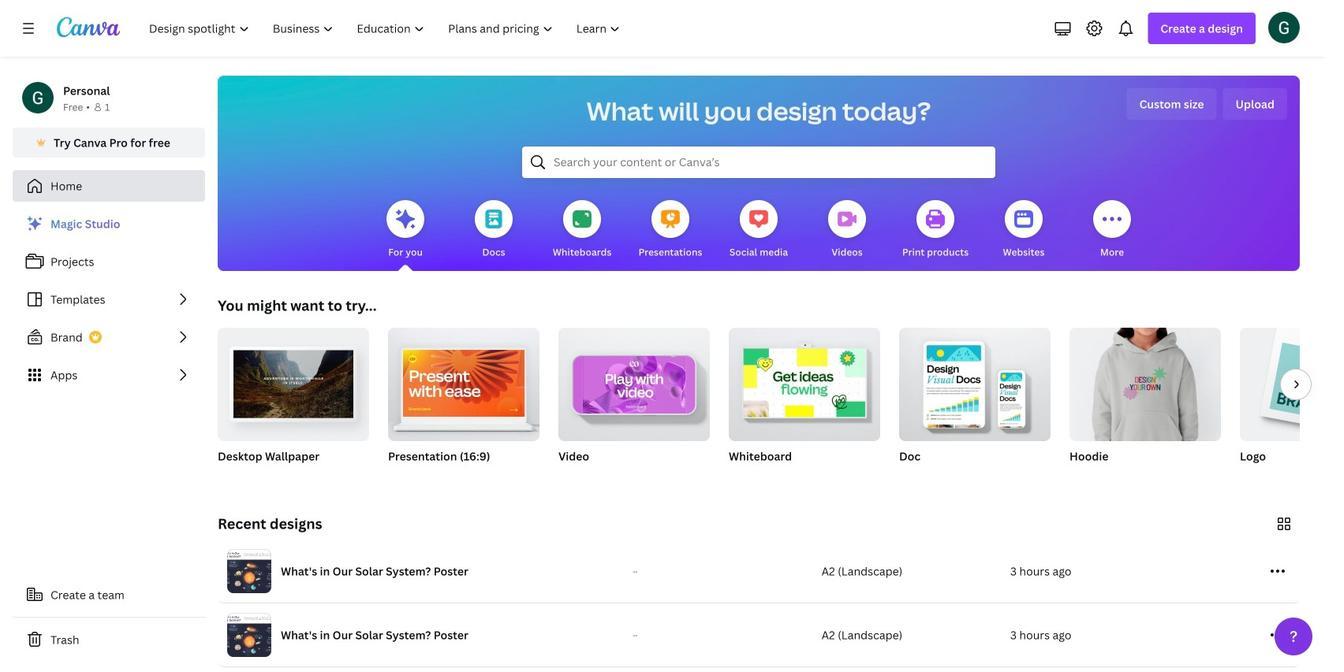 Task type: describe. For each thing, give the bounding box(es) containing it.
Search search field
[[554, 147, 964, 177]]



Task type: locate. For each thing, give the bounding box(es) containing it.
None search field
[[522, 147, 995, 178]]

greg robinson image
[[1268, 12, 1300, 43]]

list
[[13, 208, 205, 391]]

top level navigation element
[[139, 13, 634, 44]]

group
[[218, 322, 369, 484], [218, 322, 369, 442], [388, 322, 539, 484], [388, 322, 539, 442], [558, 322, 710, 484], [558, 322, 710, 442], [729, 322, 880, 484], [729, 322, 880, 442], [899, 328, 1051, 484], [899, 328, 1051, 442], [1070, 328, 1221, 484], [1240, 328, 1325, 484]]



Task type: vqa. For each thing, say whether or not it's contained in the screenshot.
Top level navigation Element
yes



